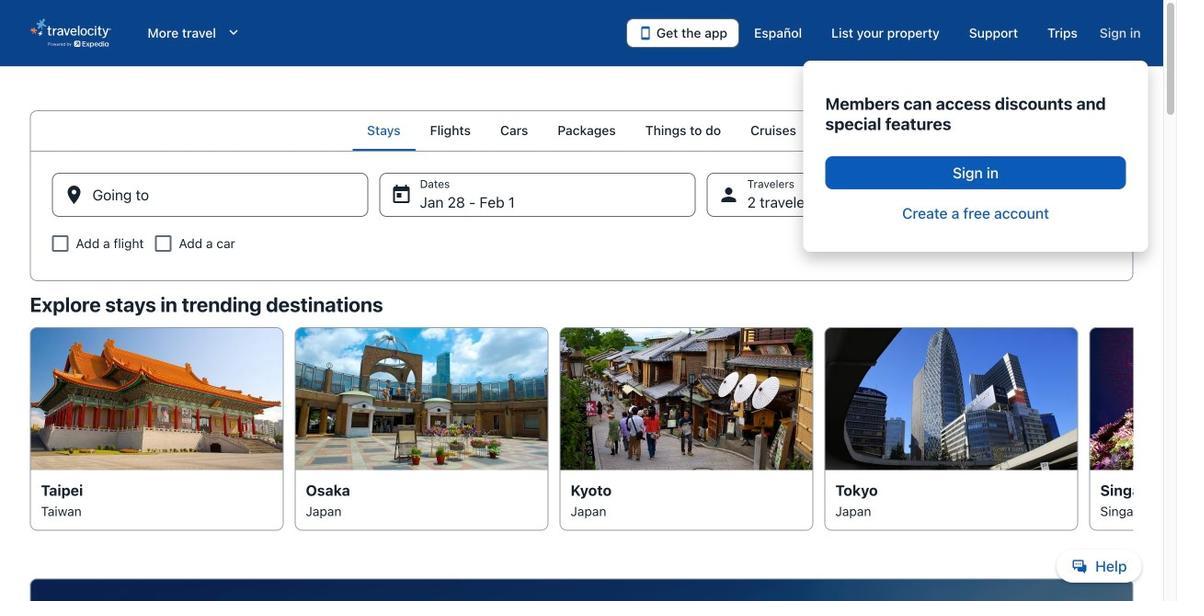 Task type: locate. For each thing, give the bounding box(es) containing it.
shinjuku which includes a city image
[[825, 327, 1079, 470]]

taipei which includes heritage architecture, theater scenes and a temple or place of worship image
[[30, 327, 284, 470]]

tab list
[[30, 110, 1134, 151]]

main content
[[0, 110, 1177, 602]]

show next card image
[[1123, 418, 1145, 440]]

show previous card image
[[19, 418, 41, 440]]

singapore gardens by the bay which includes modern architecture, a park and night scenes image
[[1090, 327, 1177, 470]]



Task type: vqa. For each thing, say whether or not it's contained in the screenshot.
Singapore Gardens By The Bay which includes modern architecture, a park and night scenes image
yes



Task type: describe. For each thing, give the bounding box(es) containing it.
kyōto which includes street scenes and a small town or village as well as a small group of people image
[[560, 327, 814, 470]]

travelocity logo image
[[30, 18, 111, 48]]

download the app button image
[[638, 26, 653, 40]]

osaka featuring a square or plaza, zoo animals and a city image
[[295, 327, 549, 470]]



